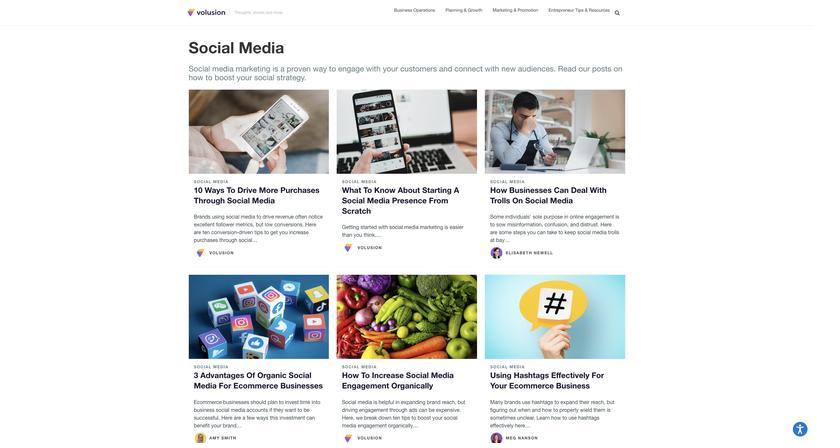 Task type: vqa. For each thing, say whether or not it's contained in the screenshot.


Task type: describe. For each thing, give the bounding box(es) containing it.
can inside some individuals' sole purpose in online engagement is to sow misinformation, confusion, and distrust. here are some steps you can take to keep social media trolls at bay…
[[537, 230, 546, 235]]

entrepreneur
[[549, 8, 574, 13]]

way
[[313, 64, 327, 73]]

thoughts,
[[235, 10, 252, 15]]

social inside ecommerce businesses should plan to invest time into business social media accounts if they want to be successful. here are a few ways this investment can benefit your brand…
[[216, 407, 229, 413]]

some
[[490, 214, 504, 220]]

here inside some individuals' sole purpose in online engagement is to sow misinformation, confusion, and distrust. here are some steps you can take to keep social media trolls at bay…
[[601, 222, 612, 228]]

into
[[312, 399, 320, 405]]

a inside "social media marketing is a proven way to engage with your customers and connect with new audiences. read our posts on how to boost your social strategy."
[[280, 64, 285, 73]]

sometimes
[[490, 415, 516, 421]]

some individuals' sole purpose in online engagement is to sow misinformation, confusion, and distrust. here are some steps you can take to keep social media trolls at bay…
[[490, 214, 619, 243]]

be inside ecommerce businesses should plan to invest time into business social media accounts if they want to be successful. here are a few ways this investment can benefit your brand…
[[304, 407, 310, 413]]

& for planning
[[464, 7, 467, 13]]

when
[[518, 407, 531, 413]]

keep
[[565, 230, 576, 235]]

should
[[251, 399, 266, 405]]

trolls
[[490, 196, 510, 205]]

them
[[594, 407, 606, 413]]

your inside ecommerce businesses should plan to invest time into business social media accounts if they want to be successful. here are a few ways this investment can benefit your brand…
[[211, 423, 221, 429]]

learn
[[537, 415, 550, 421]]

a inside ecommerce businesses should plan to invest time into business social media accounts if they want to be successful. here are a few ways this investment can benefit your brand…
[[243, 415, 245, 421]]

read
[[558, 64, 577, 73]]

but for how to increase social media engagement organically
[[458, 399, 465, 405]]

organically…
[[388, 423, 418, 429]]

social media 3 advantages of organic social media for ecommerce businesses
[[194, 365, 323, 391]]

how for how businesses can deal with trolls on social media
[[490, 186, 507, 195]]

our
[[579, 64, 590, 73]]

getting started with social media marketing is easier than you think.…
[[342, 224, 464, 238]]

deal
[[571, 186, 588, 195]]

social inside "social media marketing is a proven way to engage with your customers and connect with new audiences. read our posts on how to boost your social strategy."
[[254, 73, 275, 82]]

from
[[429, 196, 448, 205]]

using
[[212, 214, 225, 220]]

social…
[[239, 237, 258, 243]]

engagement inside some individuals' sole purpose in online engagement is to sow misinformation, confusion, and distrust. here are some steps you can take to keep social media trolls at bay…
[[585, 214, 614, 220]]

is inside many brands use hashtags to expand their reach, but figuring out when and how to properly wield them is sometimes unclear. learn how to use hashtags effectively here…
[[607, 407, 611, 413]]

here inside the brands using social media to drive revenue often notice excellent follower metrics, but low conversions. here are ten conversion-driven tips to get you increase purchases through social…
[[305, 222, 316, 228]]

is inside social media is helpful in expanding brand reach, but driving engagement through ads can be expensive. here, we break down ten tips to boost your social media engagement organically…
[[374, 399, 377, 405]]

brand…
[[223, 423, 242, 429]]

volusion link for media
[[342, 242, 382, 255]]

to inside the social media how to increase social media engagement organically
[[361, 371, 370, 380]]

plan
[[268, 399, 278, 405]]

planning & growth
[[446, 7, 483, 13]]

amy smith
[[210, 436, 237, 441]]

your left customers
[[383, 64, 398, 73]]

be inside social media is helpful in expanding brand reach, but driving engagement through ads can be expensive. here, we break down ten tips to boost your social media engagement organically…
[[429, 407, 435, 413]]

entrepreneur tips & resources
[[549, 8, 610, 13]]

with left new
[[485, 64, 499, 73]]

media inside social media using hashtags effectively for your ecommerce business
[[510, 365, 525, 370]]

social media how businesses can deal with trolls on social media
[[490, 179, 607, 205]]

strategy.
[[277, 73, 306, 82]]

with inside the social media how businesses can deal with trolls on social media
[[590, 186, 607, 195]]

connect
[[455, 64, 483, 73]]

but inside the brands using social media to drive revenue often notice excellent follower metrics, but low conversions. here are ten conversion-driven tips to get you increase purchases through social…
[[256, 222, 263, 228]]

1 vertical spatial how
[[542, 407, 552, 413]]

to inside social media 10 ways to drive more purchases through social media
[[227, 186, 235, 195]]

here inside ecommerce businesses should plan to invest time into business social media accounts if they want to be successful. here are a few ways this investment can benefit your brand…
[[221, 415, 232, 421]]

business operations
[[394, 7, 435, 13]]

what to know about starting a social media presence from scratch image
[[337, 90, 477, 174]]

social media 10 ways to drive more purchases through social media
[[194, 179, 320, 205]]

want
[[285, 407, 296, 413]]

conversion-
[[211, 230, 239, 235]]

customers
[[400, 64, 437, 73]]

engage
[[338, 64, 364, 73]]

business operations link
[[394, 7, 435, 14]]

1 vertical spatial use
[[569, 415, 577, 421]]

how inside "social media marketing is a proven way to engage with your customers and connect with new audiences. read our posts on how to boost your social strategy."
[[189, 73, 203, 82]]

marketing & promotion
[[493, 7, 538, 13]]

successful.
[[194, 415, 220, 421]]

social inside "social media marketing is a proven way to engage with your customers and connect with new audiences. read our posts on how to boost your social strategy."
[[189, 64, 210, 73]]

conversions.
[[274, 222, 304, 228]]

notice
[[309, 214, 323, 220]]

stories
[[253, 10, 265, 15]]

wield
[[580, 407, 592, 413]]

volusion link for social
[[194, 247, 234, 260]]

marketing inside getting started with social media marketing is easier than you think.…
[[420, 224, 443, 230]]

using
[[490, 371, 512, 380]]

can inside social media is helpful in expanding brand reach, but driving engagement through ads can be expensive. here, we break down ten tips to boost your social media engagement organically…
[[419, 407, 427, 413]]

using hashtags effectively for your ecommerce business image
[[485, 275, 626, 359]]

easier
[[450, 224, 464, 230]]

at
[[490, 237, 495, 243]]

unclear.
[[517, 415, 535, 421]]

can inside ecommerce businesses should plan to invest time into business social media accounts if they want to be successful. here are a few ways this investment can benefit your brand…
[[307, 415, 315, 421]]

ecommerce inside social media using hashtags effectively for your ecommerce business
[[509, 381, 554, 391]]

1 vertical spatial hashtags
[[578, 415, 600, 421]]

few
[[247, 415, 255, 421]]

3 advantages of organic social media for ecommerce businesses image
[[189, 275, 329, 359]]

smith
[[221, 436, 237, 441]]

thoughts, stories and more.
[[235, 10, 283, 15]]

through
[[194, 196, 225, 205]]

they
[[274, 407, 284, 413]]

how businesses can deal with trolls on social media image
[[485, 90, 626, 174]]

brands using social media to drive revenue often notice excellent follower metrics, but low conversions. here are ten conversion-driven tips to get you increase purchases through social…
[[194, 214, 323, 243]]

purchases
[[194, 237, 218, 243]]

to inside social media what to know about starting a social media presence from scratch
[[364, 186, 372, 195]]

driven
[[239, 230, 253, 235]]

confusion,
[[545, 222, 569, 228]]

started
[[361, 224, 377, 230]]

media inside ecommerce businesses should plan to invest time into business social media accounts if they want to be successful. here are a few ways this investment can benefit your brand…
[[231, 407, 245, 413]]

driving
[[342, 407, 358, 413]]

search image
[[615, 10, 620, 15]]

planning & growth link
[[446, 7, 483, 14]]

with inside getting started with social media marketing is easier than you think.…
[[378, 224, 388, 230]]

open accessibe: accessibility options, statement and help image
[[797, 425, 804, 434]]

advantages
[[200, 371, 244, 380]]

steps
[[513, 230, 526, 235]]

individuals'
[[505, 214, 531, 220]]

10 ways to drive more purchases through social media image
[[189, 90, 329, 174]]

marketing inside "social media marketing is a proven way to engage with your customers and connect with new audiences. read our posts on how to boost your social strategy."
[[236, 64, 271, 73]]

you inside getting started with social media marketing is easier than you think.…
[[354, 232, 362, 238]]

you inside the brands using social media to drive revenue often notice excellent follower metrics, but low conversions. here are ten conversion-driven tips to get you increase purchases through social…
[[279, 230, 288, 235]]

marketing & promotion link
[[493, 7, 538, 14]]

0 horizontal spatial use
[[522, 399, 531, 405]]

presence
[[392, 196, 427, 205]]

entrepreneur tips & resources link
[[549, 7, 610, 14]]

is inside some individuals' sole purpose in online engagement is to sow misinformation, confusion, and distrust. here are some steps you can take to keep social media trolls at bay…
[[616, 214, 619, 220]]

purchases
[[280, 186, 320, 195]]

drive
[[238, 186, 257, 195]]

expensive.
[[436, 407, 461, 413]]

2 vertical spatial engagement
[[358, 423, 387, 429]]

1 vertical spatial engagement
[[359, 407, 388, 413]]

social inside some individuals' sole purpose in online engagement is to sow misinformation, confusion, and distrust. here are some steps you can take to keep social media trolls at bay…
[[578, 230, 591, 235]]

volusion for media
[[358, 245, 382, 250]]

if
[[269, 407, 272, 413]]

social inside social media is helpful in expanding brand reach, but driving engagement through ads can be expensive. here, we break down ten tips to boost your social media engagement organically…
[[444, 415, 458, 421]]

elisabeth newell link
[[490, 247, 553, 260]]

ecommerce inside ecommerce businesses should plan to invest time into business social media accounts if they want to be successful. here are a few ways this investment can benefit your brand…
[[194, 399, 222, 405]]

2 horizontal spatial &
[[585, 8, 588, 13]]

for inside social media 3 advantages of organic social media for ecommerce businesses
[[219, 381, 231, 391]]

we
[[356, 415, 363, 421]]

online
[[570, 214, 584, 220]]

volusion link down we
[[342, 432, 382, 443]]

media inside some individuals' sole purpose in online engagement is to sow misinformation, confusion, and distrust. here are some steps you can take to keep social media trolls at bay…
[[593, 230, 607, 235]]

your inside social media is helpful in expanding brand reach, but driving engagement through ads can be expensive. here, we break down ten tips to boost your social media engagement organically…
[[433, 415, 443, 421]]

brand
[[427, 399, 441, 405]]

and for media
[[439, 64, 452, 73]]

out
[[509, 407, 517, 413]]

more
[[259, 186, 278, 195]]

audiences.
[[518, 64, 556, 73]]

planning
[[446, 7, 463, 13]]



Task type: locate. For each thing, give the bounding box(es) containing it.
1 vertical spatial business
[[556, 381, 590, 391]]

but for using hashtags effectively for your ecommerce business
[[607, 399, 615, 405]]

but inside many brands use hashtags to expand their reach, but figuring out when and how to properly wield them is sometimes unclear. learn how to use hashtags effectively here…
[[607, 399, 615, 405]]

0 vertical spatial ten
[[203, 230, 210, 235]]

to left drive
[[227, 186, 235, 195]]

0 horizontal spatial are
[[194, 230, 201, 235]]

1 vertical spatial in
[[396, 399, 400, 405]]

and for individuals'
[[570, 222, 579, 228]]

posts
[[592, 64, 612, 73]]

for inside social media using hashtags effectively for your ecommerce business
[[592, 371, 604, 380]]

reach, inside many brands use hashtags to expand their reach, but figuring out when and how to properly wield them is sometimes unclear. learn how to use hashtags effectively here…
[[591, 399, 606, 405]]

hashtags up learn
[[532, 399, 553, 405]]

their
[[580, 399, 590, 405]]

0 horizontal spatial on
[[512, 196, 523, 205]]

1 horizontal spatial on
[[614, 64, 623, 73]]

trolls
[[608, 230, 619, 235]]

1 horizontal spatial are
[[234, 415, 241, 421]]

2 horizontal spatial you
[[527, 230, 536, 235]]

but left low
[[256, 222, 263, 228]]

with right engage
[[366, 64, 381, 73]]

hashtags down wield
[[578, 415, 600, 421]]

engagement up "distrust."
[[585, 214, 614, 220]]

organic
[[257, 371, 287, 380]]

2 horizontal spatial here
[[601, 222, 612, 228]]

proven
[[287, 64, 311, 73]]

boost down 'brand'
[[418, 415, 431, 421]]

1 horizontal spatial how
[[490, 186, 507, 195]]

here up trolls
[[601, 222, 612, 228]]

can down into
[[307, 415, 315, 421]]

how up trolls
[[490, 186, 507, 195]]

take
[[547, 230, 557, 235]]

1 vertical spatial through
[[390, 407, 408, 413]]

ten inside the brands using social media to drive revenue often notice excellent follower metrics, but low conversions. here are ten conversion-driven tips to get you increase purchases through social…
[[203, 230, 210, 235]]

social down businesses
[[216, 407, 229, 413]]

0 vertical spatial in
[[564, 214, 569, 220]]

how
[[189, 73, 203, 82], [542, 407, 552, 413], [551, 415, 561, 421]]

1 horizontal spatial in
[[564, 214, 569, 220]]

social media using hashtags effectively for your ecommerce business
[[490, 365, 604, 391]]

through down conversion-
[[219, 237, 237, 243]]

is inside getting started with social media marketing is easier than you think.…
[[445, 224, 448, 230]]

you right get
[[279, 230, 288, 235]]

1 vertical spatial businesses
[[280, 381, 323, 391]]

business down effectively
[[556, 381, 590, 391]]

media inside "social media marketing is a proven way to engage with your customers and connect with new audiences. read our posts on how to boost your social strategy."
[[212, 64, 234, 73]]

in inside some individuals' sole purpose in online engagement is to sow misinformation, confusion, and distrust. here are some steps you can take to keep social media trolls at bay…
[[564, 214, 569, 220]]

and inside many brands use hashtags to expand their reach, but figuring out when and how to properly wield them is sometimes unclear. learn how to use hashtags effectively here…
[[532, 407, 541, 413]]

you down misinformation,
[[527, 230, 536, 235]]

expanding
[[401, 399, 426, 405]]

1 horizontal spatial to
[[364, 186, 372, 195]]

boost inside social media is helpful in expanding brand reach, but driving engagement through ads can be expensive. here, we break down ten tips to boost your social media engagement organically…
[[418, 415, 431, 421]]

to right what
[[364, 186, 372, 195]]

more.
[[273, 10, 283, 15]]

tips inside the brands using social media to drive revenue often notice excellent follower metrics, but low conversions. here are ten conversion-driven tips to get you increase purchases through social…
[[255, 230, 263, 235]]

1 horizontal spatial you
[[354, 232, 362, 238]]

businesses inside social media 3 advantages of organic social media for ecommerce businesses
[[280, 381, 323, 391]]

1 horizontal spatial a
[[280, 64, 285, 73]]

2 be from the left
[[429, 407, 435, 413]]

0 horizontal spatial for
[[219, 381, 231, 391]]

social down "distrust."
[[578, 230, 591, 235]]

can
[[554, 186, 569, 195]]

a
[[280, 64, 285, 73], [243, 415, 245, 421]]

0 vertical spatial engagement
[[585, 214, 614, 220]]

1 horizontal spatial business
[[556, 381, 590, 391]]

boost down social media
[[215, 73, 235, 82]]

are inside ecommerce businesses should plan to invest time into business social media accounts if they want to be successful. here are a few ways this investment can benefit your brand…
[[234, 415, 241, 421]]

2 reach, from the left
[[591, 399, 606, 405]]

sow
[[496, 222, 506, 228]]

1 horizontal spatial be
[[429, 407, 435, 413]]

0 horizontal spatial through
[[219, 237, 237, 243]]

0 horizontal spatial &
[[464, 7, 467, 13]]

through inside social media is helpful in expanding brand reach, but driving engagement through ads can be expensive. here, we break down ten tips to boost your social media engagement organically…
[[390, 407, 408, 413]]

through inside the brands using social media to drive revenue often notice excellent follower metrics, but low conversions. here are ten conversion-driven tips to get you increase purchases through social…
[[219, 237, 237, 243]]

media inside getting started with social media marketing is easier than you think.…
[[404, 224, 419, 230]]

boost for tips
[[418, 415, 431, 421]]

0 horizontal spatial be
[[304, 407, 310, 413]]

get
[[271, 230, 278, 235]]

your down expensive.
[[433, 415, 443, 421]]

and down online
[[570, 222, 579, 228]]

volusion
[[358, 245, 382, 250], [210, 251, 234, 255], [358, 436, 382, 441]]

on up 'individuals''
[[512, 196, 523, 205]]

& left growth
[[464, 7, 467, 13]]

2 horizontal spatial are
[[490, 230, 498, 235]]

tips inside social media is helpful in expanding brand reach, but driving engagement through ads can be expensive. here, we break down ten tips to boost your social media engagement organically…
[[402, 415, 410, 421]]

1 horizontal spatial use
[[569, 415, 577, 421]]

1 horizontal spatial here
[[305, 222, 316, 228]]

how for how to increase social media engagement organically
[[342, 371, 359, 380]]

are down excellent on the bottom left
[[194, 230, 201, 235]]

ten
[[203, 230, 210, 235], [393, 415, 400, 421]]

0 vertical spatial boost
[[215, 73, 235, 82]]

social media what to know about starting a social media presence from scratch
[[342, 179, 459, 215]]

0 horizontal spatial businesses
[[280, 381, 323, 391]]

how up engagement
[[342, 371, 359, 380]]

volusion down 'break'
[[358, 436, 382, 441]]

are inside some individuals' sole purpose in online engagement is to sow misinformation, confusion, and distrust. here are some steps you can take to keep social media trolls at bay…
[[490, 230, 498, 235]]

ecommerce down of
[[233, 381, 278, 391]]

business
[[394, 7, 412, 13], [556, 381, 590, 391]]

social
[[189, 38, 234, 56], [189, 64, 210, 73], [194, 179, 212, 184], [342, 179, 360, 184], [490, 179, 508, 184], [227, 196, 250, 205], [342, 196, 365, 205], [525, 196, 548, 205], [194, 365, 212, 370], [342, 365, 360, 370], [490, 365, 508, 370], [289, 371, 312, 380], [406, 371, 429, 380], [342, 399, 356, 405]]

ecommerce down hashtags
[[509, 381, 554, 391]]

0 horizontal spatial you
[[279, 230, 288, 235]]

hashtags
[[532, 399, 553, 405], [578, 415, 600, 421]]

2 vertical spatial how
[[551, 415, 561, 421]]

10
[[194, 186, 203, 195]]

helpful
[[379, 399, 394, 405]]

and for brands
[[532, 407, 541, 413]]

0 vertical spatial tips
[[255, 230, 263, 235]]

business left operations
[[394, 7, 412, 13]]

boost inside "social media marketing is a proven way to engage with your customers and connect with new audiences. read our posts on how to boost your social strategy."
[[215, 73, 235, 82]]

in left online
[[564, 214, 569, 220]]

organically
[[391, 381, 433, 391]]

but inside social media is helpful in expanding brand reach, but driving engagement through ads can be expensive. here, we break down ten tips to boost your social media engagement organically…
[[458, 399, 465, 405]]

boost
[[215, 73, 235, 82], [418, 415, 431, 421]]

1 to from the left
[[227, 186, 235, 195]]

social media is helpful in expanding brand reach, but driving engagement through ads can be expensive. here, we break down ten tips to boost your social media engagement organically…
[[342, 399, 465, 429]]

1 vertical spatial boost
[[418, 415, 431, 421]]

media down businesses
[[231, 407, 245, 413]]

volusion link down the purchases
[[194, 247, 234, 260]]

meg nanson
[[506, 436, 538, 441]]

business inside social media using hashtags effectively for your ecommerce business
[[556, 381, 590, 391]]

increase
[[289, 230, 309, 235]]

but up expensive.
[[458, 399, 465, 405]]

through down helpful
[[390, 407, 408, 413]]

& inside 'link'
[[464, 7, 467, 13]]

engagement up 'break'
[[359, 407, 388, 413]]

use down properly
[[569, 415, 577, 421]]

0 vertical spatial hashtags
[[532, 399, 553, 405]]

here up brand…
[[221, 415, 232, 421]]

and up learn
[[532, 407, 541, 413]]

what
[[342, 186, 361, 195]]

0 vertical spatial use
[[522, 399, 531, 405]]

amy
[[210, 436, 220, 441]]

ecommerce inside social media 3 advantages of organic social media for ecommerce businesses
[[233, 381, 278, 391]]

on right posts
[[614, 64, 623, 73]]

media up the metrics,
[[241, 214, 255, 220]]

engagement down 'break'
[[358, 423, 387, 429]]

0 horizontal spatial can
[[307, 415, 315, 421]]

businesses up time
[[280, 381, 323, 391]]

3
[[194, 371, 198, 380]]

0 horizontal spatial ecommerce
[[194, 399, 222, 405]]

your up amy smith link
[[211, 423, 221, 429]]

0 horizontal spatial business
[[394, 7, 412, 13]]

growth
[[468, 7, 483, 13]]

social inside social media is helpful in expanding brand reach, but driving engagement through ads can be expensive. here, we break down ten tips to boost your social media engagement organically…
[[342, 399, 356, 405]]

with right 'deal'
[[590, 186, 607, 195]]

0 horizontal spatial reach,
[[442, 399, 456, 405]]

brands
[[505, 399, 521, 405]]

a
[[454, 186, 459, 195]]

distrust.
[[581, 222, 599, 228]]

down
[[379, 415, 392, 421]]

1 horizontal spatial can
[[419, 407, 427, 413]]

is
[[273, 64, 278, 73], [616, 214, 619, 220], [445, 224, 448, 230], [374, 399, 377, 405], [607, 407, 611, 413]]

use up when
[[522, 399, 531, 405]]

1 reach, from the left
[[442, 399, 456, 405]]

1 horizontal spatial businesses
[[509, 186, 552, 195]]

and left connect
[[439, 64, 452, 73]]

1 vertical spatial for
[[219, 381, 231, 391]]

of
[[247, 371, 255, 380]]

often
[[295, 214, 307, 220]]

follower
[[216, 222, 234, 228]]

to inside social media is helpful in expanding brand reach, but driving engagement through ads can be expensive. here, we break down ten tips to boost your social media engagement organically…
[[412, 415, 416, 421]]

in right helpful
[[396, 399, 400, 405]]

on
[[614, 64, 623, 73], [512, 196, 523, 205]]

brands
[[194, 214, 211, 220]]

here down notice
[[305, 222, 316, 228]]

ways
[[257, 415, 268, 421]]

0 horizontal spatial boost
[[215, 73, 235, 82]]

1 horizontal spatial reach,
[[591, 399, 606, 405]]

marketing
[[493, 7, 513, 13]]

media down social media
[[212, 64, 234, 73]]

business
[[194, 407, 215, 413]]

metrics,
[[236, 222, 254, 228]]

0 horizontal spatial in
[[396, 399, 400, 405]]

ecommerce up business
[[194, 399, 222, 405]]

reach, for how to increase social media engagement organically
[[442, 399, 456, 405]]

social inside the brands using social media to drive revenue often notice excellent follower metrics, but low conversions. here are ten conversion-driven tips to get you increase purchases through social…
[[226, 214, 239, 220]]

media down engagement
[[358, 399, 372, 405]]

& right marketing
[[514, 7, 517, 13]]

is up trolls
[[616, 214, 619, 220]]

volusion down the purchases
[[210, 251, 234, 255]]

social media how to increase social media engagement organically
[[342, 365, 454, 391]]

are inside the brands using social media to drive revenue often notice excellent follower metrics, but low conversions. here are ten conversion-driven tips to get you increase purchases through social…
[[194, 230, 201, 235]]

reach, inside social media is helpful in expanding brand reach, but driving engagement through ads can be expensive. here, we break down ten tips to boost your social media engagement organically…
[[442, 399, 456, 405]]

meg nanson link
[[490, 432, 538, 443]]

volusion down think.…
[[358, 245, 382, 250]]

can right ads
[[419, 407, 427, 413]]

1 horizontal spatial ecommerce
[[233, 381, 278, 391]]

on inside "social media marketing is a proven way to engage with your customers and connect with new audiences. read our posts on how to boost your social strategy."
[[614, 64, 623, 73]]

2 vertical spatial can
[[307, 415, 315, 421]]

1 horizontal spatial hashtags
[[578, 415, 600, 421]]

new
[[502, 64, 516, 73]]

businesses inside the social media how businesses can deal with trolls on social media
[[509, 186, 552, 195]]

0 horizontal spatial a
[[243, 415, 245, 421]]

media down presence
[[404, 224, 419, 230]]

2 to from the left
[[364, 186, 372, 195]]

1 vertical spatial can
[[419, 407, 427, 413]]

a left proven at the top
[[280, 64, 285, 73]]

& for marketing
[[514, 7, 517, 13]]

0 vertical spatial how
[[189, 73, 203, 82]]

social media
[[189, 38, 284, 56]]

your down social media
[[237, 73, 252, 82]]

social down expensive.
[[444, 415, 458, 421]]

media inside the brands using social media to drive revenue often notice excellent follower metrics, but low conversions. here are ten conversion-driven tips to get you increase purchases through social…
[[241, 214, 255, 220]]

0 horizontal spatial but
[[256, 222, 263, 228]]

figuring
[[490, 407, 508, 413]]

marketing down social media
[[236, 64, 271, 73]]

you inside some individuals' sole purpose in online engagement is to sow misinformation, confusion, and distrust. here are some steps you can take to keep social media trolls at bay…
[[527, 230, 536, 235]]

1 horizontal spatial for
[[592, 371, 604, 380]]

is left helpful
[[374, 399, 377, 405]]

1 vertical spatial how
[[342, 371, 359, 380]]

0 horizontal spatial ten
[[203, 230, 210, 235]]

many brands use hashtags to expand their reach, but figuring out when and how to properly wield them is sometimes unclear. learn how to use hashtags effectively here…
[[490, 399, 615, 429]]

1 vertical spatial marketing
[[420, 224, 443, 230]]

but right their
[[607, 399, 615, 405]]

1 vertical spatial ten
[[393, 415, 400, 421]]

0 horizontal spatial here
[[221, 415, 232, 421]]

reach, up expensive.
[[442, 399, 456, 405]]

1 vertical spatial tips
[[402, 415, 410, 421]]

1 horizontal spatial but
[[458, 399, 465, 405]]

0 vertical spatial through
[[219, 237, 237, 243]]

1 horizontal spatial &
[[514, 7, 517, 13]]

businesses up sole
[[509, 186, 552, 195]]

and inside "social media marketing is a proven way to engage with your customers and connect with new audiences. read our posts on how to boost your social strategy."
[[439, 64, 452, 73]]

2 horizontal spatial but
[[607, 399, 615, 405]]

engagement
[[342, 381, 389, 391]]

volusion link down think.…
[[342, 242, 382, 255]]

is right them
[[607, 407, 611, 413]]

on inside the social media how businesses can deal with trolls on social media
[[512, 196, 523, 205]]

in inside social media is helpful in expanding brand reach, but driving engagement through ads can be expensive. here, we break down ten tips to boost your social media engagement organically…
[[396, 399, 400, 405]]

are up at
[[490, 230, 498, 235]]

ten up the purchases
[[203, 230, 210, 235]]

0 vertical spatial can
[[537, 230, 546, 235]]

effectively
[[490, 423, 514, 429]]

1 be from the left
[[304, 407, 310, 413]]

0 horizontal spatial marketing
[[236, 64, 271, 73]]

break
[[364, 415, 377, 421]]

marketing
[[236, 64, 271, 73], [420, 224, 443, 230]]

boost for how
[[215, 73, 235, 82]]

excellent
[[194, 222, 215, 228]]

here…
[[515, 423, 530, 429]]

2 horizontal spatial ecommerce
[[509, 381, 554, 391]]

how to increase social media engagement organically image
[[337, 275, 477, 359]]

for right effectively
[[592, 371, 604, 380]]

0 horizontal spatial how
[[342, 371, 359, 380]]

2 horizontal spatial can
[[537, 230, 546, 235]]

ten up "organically…"
[[393, 415, 400, 421]]

reach, for using hashtags effectively for your ecommerce business
[[591, 399, 606, 405]]

0 vertical spatial for
[[592, 371, 604, 380]]

is left proven at the top
[[273, 64, 278, 73]]

be down 'brand'
[[429, 407, 435, 413]]

operations
[[413, 7, 435, 13]]

1 horizontal spatial ten
[[393, 415, 400, 421]]

2 vertical spatial volusion
[[358, 436, 382, 441]]

& right the tips
[[585, 8, 588, 13]]

social inside getting started with social media marketing is easier than you think.…
[[389, 224, 403, 230]]

1 vertical spatial volusion
[[210, 251, 234, 255]]

0 vertical spatial marketing
[[236, 64, 271, 73]]

media down here,
[[342, 423, 356, 429]]

is left easier
[[445, 224, 448, 230]]

1 vertical spatial a
[[243, 415, 245, 421]]

scratch
[[342, 206, 371, 215]]

in for can
[[564, 214, 569, 220]]

bay…
[[496, 237, 510, 243]]

social left strategy.
[[254, 73, 275, 82]]

0 vertical spatial how
[[490, 186, 507, 195]]

a left few
[[243, 415, 245, 421]]

0 horizontal spatial to
[[227, 186, 235, 195]]

ecommerce businesses should plan to invest time into business social media accounts if they want to be successful. here are a few ways this investment can benefit your brand…
[[194, 399, 320, 429]]

are up brand…
[[234, 415, 241, 421]]

with up think.…
[[378, 224, 388, 230]]

in for increase
[[396, 399, 400, 405]]

but
[[256, 222, 263, 228], [458, 399, 465, 405], [607, 399, 615, 405]]

0 vertical spatial on
[[614, 64, 623, 73]]

1 horizontal spatial boost
[[418, 415, 431, 421]]

0 vertical spatial businesses
[[509, 186, 552, 195]]

1 horizontal spatial tips
[[402, 415, 410, 421]]

social right "started"
[[389, 224, 403, 230]]

social inside social media using hashtags effectively for your ecommerce business
[[490, 365, 508, 370]]

elisabeth newell
[[506, 251, 553, 255]]

can left take
[[537, 230, 546, 235]]

media
[[239, 38, 284, 56], [213, 179, 229, 184], [361, 179, 377, 184], [510, 179, 525, 184], [252, 196, 275, 205], [367, 196, 390, 205], [550, 196, 573, 205], [213, 365, 229, 370], [361, 365, 377, 370], [510, 365, 525, 370], [431, 371, 454, 380], [194, 381, 217, 391]]

ways
[[205, 186, 225, 195]]

how inside the social media how to increase social media engagement organically
[[342, 371, 359, 380]]

tips right the driven
[[255, 230, 263, 235]]

businesses
[[509, 186, 552, 195], [280, 381, 323, 391]]

some
[[499, 230, 512, 235]]

for down advantages
[[219, 381, 231, 391]]

ten inside social media is helpful in expanding brand reach, but driving engagement through ads can be expensive. here, we break down ten tips to boost your social media engagement organically…
[[393, 415, 400, 421]]

0 horizontal spatial hashtags
[[532, 399, 553, 405]]

media down "distrust."
[[593, 230, 607, 235]]

many
[[490, 399, 503, 405]]

you down getting
[[354, 232, 362, 238]]

is inside "social media marketing is a proven way to engage with your customers and connect with new audiences. read our posts on how to boost your social strategy."
[[273, 64, 278, 73]]

be down time
[[304, 407, 310, 413]]

and inside some individuals' sole purpose in online engagement is to sow misinformation, confusion, and distrust. here are some steps you can take to keep social media trolls at bay…
[[570, 222, 579, 228]]

and left more.
[[266, 10, 272, 15]]

reach, up them
[[591, 399, 606, 405]]

tips
[[575, 8, 584, 13]]

0 vertical spatial a
[[280, 64, 285, 73]]

social media marketing is a proven way to engage with your customers and connect with new audiences. read our posts on how to boost your social strategy.
[[189, 64, 623, 82]]

how inside the social media how businesses can deal with trolls on social media
[[490, 186, 507, 195]]

promotion
[[518, 7, 538, 13]]

0 horizontal spatial tips
[[255, 230, 263, 235]]

volusion for social
[[210, 251, 234, 255]]

1 horizontal spatial through
[[390, 407, 408, 413]]

social
[[254, 73, 275, 82], [226, 214, 239, 220], [389, 224, 403, 230], [578, 230, 591, 235], [216, 407, 229, 413], [444, 415, 458, 421]]

think.…
[[364, 232, 382, 238]]

0 vertical spatial business
[[394, 7, 412, 13]]

tips up "organically…"
[[402, 415, 410, 421]]

social up follower
[[226, 214, 239, 220]]

1 horizontal spatial marketing
[[420, 224, 443, 230]]

marketing left easier
[[420, 224, 443, 230]]

misinformation,
[[507, 222, 543, 228]]

1 vertical spatial on
[[512, 196, 523, 205]]

0 vertical spatial volusion
[[358, 245, 382, 250]]



